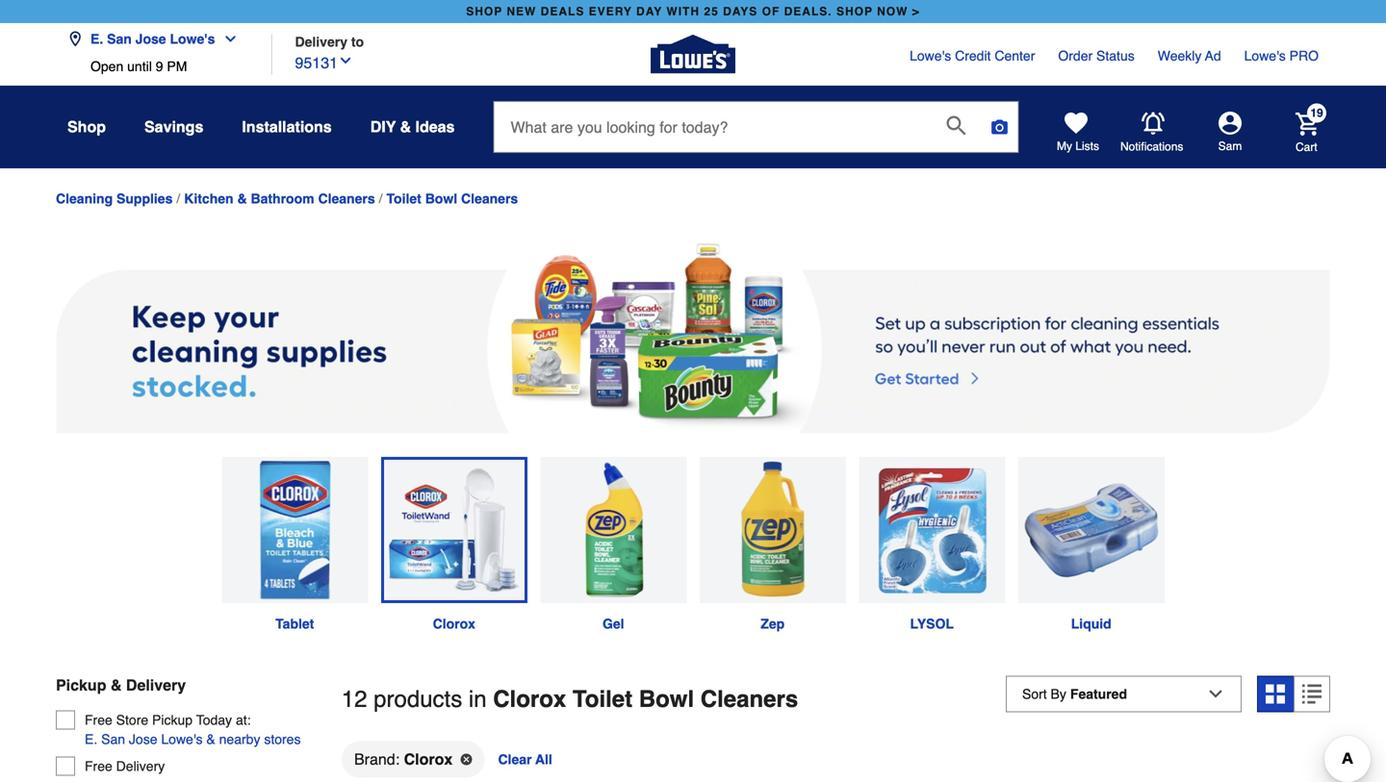 Task type: locate. For each thing, give the bounding box(es) containing it.
0 vertical spatial pickup
[[56, 677, 106, 695]]

liquid link
[[1012, 457, 1171, 634]]

diy & ideas
[[370, 118, 455, 136]]

/
[[177, 191, 180, 207], [379, 191, 383, 207]]

clear
[[498, 752, 532, 768]]

shop left new
[[466, 5, 503, 18]]

/ left toilet bowl cleaners link
[[379, 191, 383, 207]]

toilet down gel
[[573, 687, 633, 713]]

ideas
[[415, 118, 455, 136]]

1 vertical spatial free
[[85, 759, 112, 775]]

& inside cleaning supplies / kitchen & bathroom cleaners / toilet bowl cleaners
[[237, 191, 247, 206]]

open until 9 pm
[[90, 59, 187, 74]]

order status
[[1058, 48, 1135, 64]]

all
[[535, 752, 552, 768]]

0 vertical spatial toilet
[[387, 191, 421, 206]]

1 vertical spatial delivery
[[126, 677, 186, 695]]

1 free from the top
[[85, 713, 112, 728]]

free left store
[[85, 713, 112, 728]]

open
[[90, 59, 123, 74]]

diy
[[370, 118, 396, 136]]

1 vertical spatial san
[[101, 732, 125, 748]]

my lists
[[1057, 140, 1099, 153]]

clorox
[[433, 617, 475, 632], [493, 687, 566, 713], [404, 751, 453, 769]]

shop button
[[67, 110, 106, 144]]

of
[[762, 5, 780, 18]]

toilet
[[387, 191, 421, 206], [573, 687, 633, 713]]

1 / from the left
[[177, 191, 180, 207]]

in
[[469, 687, 487, 713]]

clear all
[[498, 752, 552, 768]]

e. san jose lowe's & nearby stores
[[85, 732, 301, 748]]

0 vertical spatial bowl
[[425, 191, 457, 206]]

pickup up "e. san jose lowe's & nearby stores"
[[152, 713, 193, 728]]

clorox up in
[[433, 617, 475, 632]]

clorox left close circle filled icon
[[404, 751, 453, 769]]

every
[[589, 5, 632, 18]]

shop
[[466, 5, 503, 18], [837, 5, 873, 18]]

0 vertical spatial e.
[[90, 31, 103, 47]]

0 vertical spatial free
[[85, 713, 112, 728]]

delivery up 95131
[[295, 34, 347, 50]]

1 vertical spatial toilet
[[573, 687, 633, 713]]

e.
[[90, 31, 103, 47], [85, 732, 97, 748]]

cart
[[1296, 140, 1318, 154]]

san for e. san jose lowe's
[[107, 31, 132, 47]]

0 horizontal spatial pickup
[[56, 677, 106, 695]]

0 vertical spatial san
[[107, 31, 132, 47]]

search image
[[947, 116, 966, 135]]

1 horizontal spatial shop
[[837, 5, 873, 18]]

1 horizontal spatial /
[[379, 191, 383, 207]]

store
[[116, 713, 148, 728]]

zep
[[761, 617, 785, 632]]

installations button
[[242, 110, 332, 144]]

brand: clorox
[[354, 751, 453, 769]]

0 horizontal spatial toilet
[[387, 191, 421, 206]]

toilet down diy & ideas button
[[387, 191, 421, 206]]

pickup
[[56, 677, 106, 695], [152, 713, 193, 728]]

toilet inside cleaning supplies / kitchen & bathroom cleaners / toilet bowl cleaners
[[387, 191, 421, 206]]

shop new deals every day with 25 days of deals. shop now > link
[[462, 0, 924, 23]]

toilet bowl cleaners form gel image
[[540, 457, 687, 604]]

& right kitchen
[[237, 191, 247, 206]]

2 horizontal spatial cleaners
[[701, 687, 798, 713]]

/ left kitchen
[[177, 191, 180, 207]]

savings
[[144, 118, 203, 136]]

status
[[1096, 48, 1135, 64]]

0 vertical spatial delivery
[[295, 34, 347, 50]]

e. right location icon
[[90, 31, 103, 47]]

delivery down store
[[116, 759, 165, 775]]

tablet
[[275, 617, 314, 632]]

san
[[107, 31, 132, 47], [101, 732, 125, 748]]

free down free store pickup today at:
[[85, 759, 112, 775]]

lowe's home improvement notification center image
[[1142, 112, 1165, 135]]

delivery
[[295, 34, 347, 50], [126, 677, 186, 695], [116, 759, 165, 775]]

1 horizontal spatial bowl
[[639, 687, 694, 713]]

weekly ad link
[[1158, 46, 1221, 65]]

lowe's home improvement cart image
[[1296, 112, 1319, 135]]

san down store
[[101, 732, 125, 748]]

my
[[1057, 140, 1072, 153]]

0 horizontal spatial bowl
[[425, 191, 457, 206]]

e. up the free delivery
[[85, 732, 97, 748]]

shop
[[67, 118, 106, 136]]

shop left now
[[837, 5, 873, 18]]

>
[[912, 5, 920, 18]]

san up open
[[107, 31, 132, 47]]

0 horizontal spatial cleaners
[[318, 191, 375, 206]]

cleaners
[[318, 191, 375, 206], [461, 191, 518, 206], [701, 687, 798, 713]]

lowe's credit center
[[910, 48, 1035, 64]]

kitchen
[[184, 191, 234, 206]]

jose for e. san jose lowe's
[[135, 31, 166, 47]]

grid view image
[[1266, 685, 1285, 704]]

lowe's pro link
[[1244, 46, 1319, 65]]

chevron down image inside e. san jose lowe's button
[[215, 31, 238, 47]]

1 horizontal spatial pickup
[[152, 713, 193, 728]]

0 horizontal spatial chevron down image
[[215, 31, 238, 47]]

nearby
[[219, 732, 260, 748]]

chevron down image
[[215, 31, 238, 47], [338, 53, 353, 68]]

bowl
[[425, 191, 457, 206], [639, 687, 694, 713]]

None search field
[[493, 101, 1019, 171]]

now
[[877, 5, 908, 18]]

until
[[127, 59, 152, 74]]

1 vertical spatial bowl
[[639, 687, 694, 713]]

0 horizontal spatial /
[[177, 191, 180, 207]]

clorox right in
[[493, 687, 566, 713]]

to
[[351, 34, 364, 50]]

delivery up free store pickup today at:
[[126, 677, 186, 695]]

toilet bowl cleaners form liquid image
[[1018, 457, 1165, 604]]

jose up 9
[[135, 31, 166, 47]]

jose down store
[[129, 732, 157, 748]]

tablet link
[[215, 457, 374, 634]]

list box
[[342, 741, 1330, 783]]

1 vertical spatial chevron down image
[[338, 53, 353, 68]]

lowe's
[[170, 31, 215, 47], [910, 48, 951, 64], [1244, 48, 1286, 64], [161, 732, 203, 748]]

pickup up the free delivery
[[56, 677, 106, 695]]

0 vertical spatial jose
[[135, 31, 166, 47]]

1 vertical spatial pickup
[[152, 713, 193, 728]]

jose for e. san jose lowe's & nearby stores
[[129, 732, 157, 748]]

order status link
[[1058, 46, 1135, 65]]

95131 button
[[295, 50, 353, 75]]

clorox link
[[374, 457, 534, 634]]

1 horizontal spatial chevron down image
[[338, 53, 353, 68]]

1 shop from the left
[[466, 5, 503, 18]]

bowl inside cleaning supplies / kitchen & bathroom cleaners / toilet bowl cleaners
[[425, 191, 457, 206]]

1 vertical spatial clorox
[[493, 687, 566, 713]]

cleaning supplies link
[[56, 191, 173, 206]]

2 vertical spatial delivery
[[116, 759, 165, 775]]

sam
[[1218, 140, 1242, 153]]

0 horizontal spatial shop
[[466, 5, 503, 18]]

free delivery
[[85, 759, 165, 775]]

toilet bowl cleaners link
[[387, 191, 518, 206]]

free
[[85, 713, 112, 728], [85, 759, 112, 775]]

pm
[[167, 59, 187, 74]]

1 vertical spatial jose
[[129, 732, 157, 748]]

order
[[1058, 48, 1093, 64]]

2 free from the top
[[85, 759, 112, 775]]

gel
[[603, 617, 624, 632]]

0 vertical spatial chevron down image
[[215, 31, 238, 47]]

jose
[[135, 31, 166, 47], [129, 732, 157, 748]]

weekly
[[1158, 48, 1202, 64]]

1 vertical spatial e.
[[85, 732, 97, 748]]



Task type: vqa. For each thing, say whether or not it's contained in the screenshot.
the "list view" "image"
yes



Task type: describe. For each thing, give the bounding box(es) containing it.
delivery to
[[295, 34, 364, 50]]

2 vertical spatial clorox
[[404, 751, 453, 769]]

diy & ideas button
[[370, 110, 455, 144]]

deals
[[541, 5, 585, 18]]

& right diy
[[400, 118, 411, 136]]

lysol link
[[852, 457, 1012, 634]]

95131
[[295, 54, 338, 72]]

installations
[[242, 118, 332, 136]]

keep your cleaning supplies stocked. set up a subscription for cleaning essentials. get started. image
[[56, 241, 1330, 434]]

san for e. san jose lowe's & nearby stores
[[101, 732, 125, 748]]

lists
[[1076, 140, 1099, 153]]

today
[[196, 713, 232, 728]]

list box containing brand:
[[342, 741, 1330, 783]]

pickup & delivery
[[56, 677, 186, 695]]

e. san jose lowe's & nearby stores button
[[85, 730, 301, 750]]

shop new deals every day with 25 days of deals. shop now >
[[466, 5, 920, 18]]

0 vertical spatial clorox
[[433, 617, 475, 632]]

close circle filled image
[[460, 754, 472, 766]]

location image
[[67, 31, 83, 47]]

notifications
[[1121, 140, 1183, 153]]

e. san jose lowe's
[[90, 31, 215, 47]]

kitchen & bathroom cleaners link
[[184, 191, 375, 206]]

cleaners for clorox
[[701, 687, 798, 713]]

lysol
[[910, 617, 954, 632]]

lowe's home improvement logo image
[[651, 12, 735, 97]]

center
[[995, 48, 1035, 64]]

toilet bowl cleaners form tablet image
[[222, 457, 368, 604]]

free for free store pickup today at:
[[85, 713, 112, 728]]

Search Query text field
[[494, 102, 931, 152]]

day
[[636, 5, 662, 18]]

lowe's left pro
[[1244, 48, 1286, 64]]

deals.
[[784, 5, 832, 18]]

toilet bowl cleaners brand zep image
[[700, 457, 846, 604]]

ad
[[1205, 48, 1221, 64]]

pro
[[1290, 48, 1319, 64]]

lowe's pro
[[1244, 48, 1319, 64]]

savings button
[[144, 110, 203, 144]]

free for free delivery
[[85, 759, 112, 775]]

gel link
[[534, 457, 693, 634]]

& down "today"
[[206, 732, 215, 748]]

cleaners for kitchen
[[318, 191, 375, 206]]

brand:
[[354, 751, 400, 769]]

19
[[1310, 106, 1323, 120]]

days
[[723, 5, 758, 18]]

products
[[374, 687, 462, 713]]

2 shop from the left
[[837, 5, 873, 18]]

supplies
[[116, 191, 173, 206]]

1 horizontal spatial toilet
[[573, 687, 633, 713]]

with
[[667, 5, 700, 18]]

12
[[342, 687, 367, 713]]

e. for e. san jose lowe's & nearby stores
[[85, 732, 97, 748]]

12 products in clorox toilet bowl cleaners
[[342, 687, 798, 713]]

liquid
[[1071, 617, 1112, 632]]

credit
[[955, 48, 991, 64]]

cleaning
[[56, 191, 113, 206]]

2 / from the left
[[379, 191, 383, 207]]

9
[[156, 59, 163, 74]]

zep link
[[693, 457, 852, 634]]

lowe's credit center link
[[910, 46, 1035, 65]]

list view image
[[1302, 685, 1322, 704]]

at:
[[236, 713, 251, 728]]

new
[[507, 5, 537, 18]]

stores
[[264, 732, 301, 748]]

lowe's down free store pickup today at:
[[161, 732, 203, 748]]

sam button
[[1184, 112, 1276, 154]]

lowe's home improvement lists image
[[1065, 112, 1088, 135]]

my lists link
[[1057, 112, 1099, 154]]

free store pickup today at:
[[85, 713, 251, 728]]

e. for e. san jose lowe's
[[90, 31, 103, 47]]

lowe's left "credit"
[[910, 48, 951, 64]]

bathroom
[[251, 191, 314, 206]]

1 horizontal spatial cleaners
[[461, 191, 518, 206]]

cleaning supplies / kitchen & bathroom cleaners / toilet bowl cleaners
[[56, 191, 518, 207]]

e. san jose lowe's button
[[67, 20, 246, 59]]

weekly ad
[[1158, 48, 1221, 64]]

toilet bowl cleaners brand lysol image
[[859, 457, 1005, 604]]

camera image
[[990, 117, 1009, 137]]

chevron down image inside the 95131 button
[[338, 53, 353, 68]]

lowe's up the pm
[[170, 31, 215, 47]]

& up store
[[111, 677, 122, 695]]

toilet bowl cleaners brand clorox image
[[381, 457, 527, 604]]

25
[[704, 5, 719, 18]]

clear all button
[[496, 741, 554, 779]]



